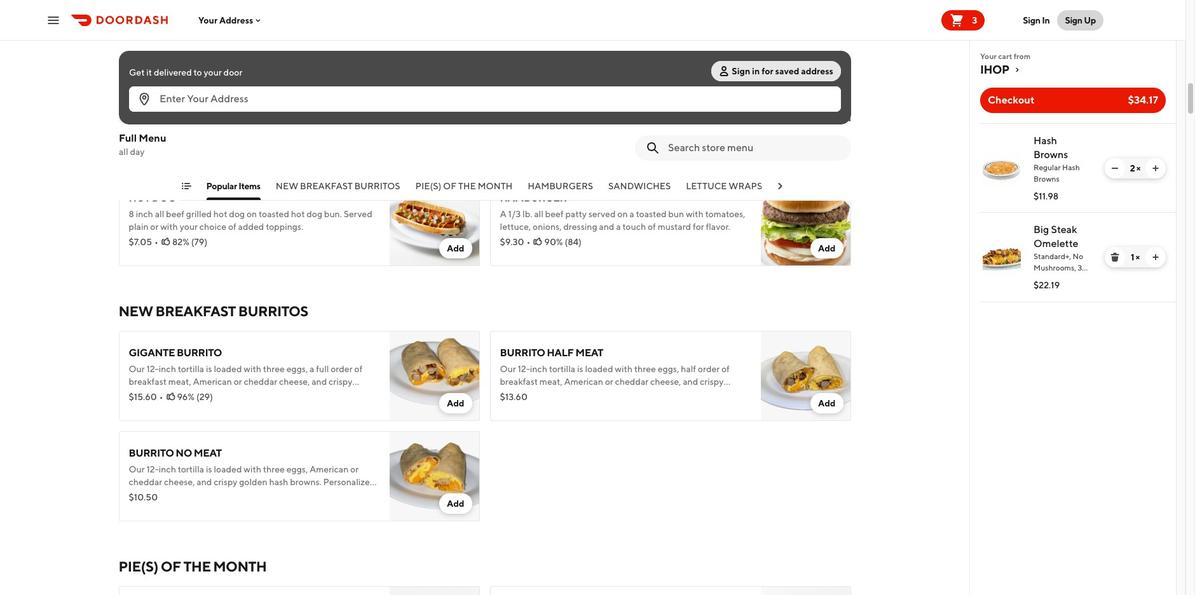 Task type: describe. For each thing, give the bounding box(es) containing it.
personalize inside burrito no meat our 12-inch tortilla is loaded with three eggs, american or cheddar cheese, and crispy golden hash browns. personalize your burrito with onions, tomatoes, jalapeños, or choose other options.
[[323, 478, 370, 488]]

burritos inside "button"
[[355, 181, 400, 191]]

your inside hot dog 8 inch all beef grilled hot dog on toasted hot dog bun. served plain or with your choice of added toppings.
[[180, 222, 198, 232]]

order for burrito half meat
[[698, 364, 720, 375]]

new breakfast burritos button
[[276, 180, 400, 200]]

list containing hash browns
[[971, 123, 1177, 303]]

ihop
[[981, 63, 1010, 76]]

jalapeños, for half
[[542, 403, 585, 413]]

omelette
[[1034, 238, 1079, 250]]

in
[[1043, 15, 1050, 25]]

onions, inside 'burrito half meat our 12-inch tortilla is loaded with three eggs, half order of breakfast meat, american or cheddar cheese, and crispy golden hash browns.   personalize your burrito with onions, tomatoes, jalapeños, or choose other options.'
[[701, 390, 730, 400]]

hamburger a 1/3 lb. all beef patty served on a toasted bun with tomatoes, lettuce, onions, dressing and a touch of mustard for flavor.
[[500, 192, 746, 232]]

of inside 'burrito half meat our 12-inch tortilla is loaded with three eggs, half order of breakfast meat, american or cheddar cheese, and crispy golden hash browns.   personalize your burrito with onions, tomatoes, jalapeños, or choose other options.'
[[722, 364, 730, 375]]

eggs, inside gigante burrito our 12-inch tortilla is loaded with three eggs, a full order of breakfast meat, american or cheddar cheese, and crispy golden hash browns.   personalize your burrito with onions, tomatoes, jalapeños, or choose other options.
[[287, 364, 308, 375]]

cheese. inside french fries smothered in a rich and meaty chili topped with 2 thick slices of cheese.
[[184, 21, 215, 31]]

choose for burrito half meat
[[597, 403, 626, 413]]

sandwiches button
[[609, 180, 671, 200]]

show menu categories image
[[181, 181, 191, 191]]

your for your address
[[198, 15, 218, 25]]

shown
[[315, 134, 343, 144]]

meat for burrito no meat
[[194, 448, 222, 460]]

0 horizontal spatial month
[[213, 559, 267, 576]]

1/3
[[509, 209, 521, 219]]

hot dogs
[[778, 181, 826, 191]]

bread
[[197, 109, 220, 119]]

2 inside french fries smothered in a rich and meaty chili topped with 2 thick slices of cheese.
[[370, 8, 375, 18]]

pie(s) of the month button
[[416, 180, 513, 200]]

of inside button
[[443, 181, 457, 191]]

2 dog from the left
[[307, 209, 323, 219]]

jalapeños, for burrito
[[171, 403, 214, 413]]

browns. for half
[[551, 390, 583, 400]]

big steak omelette image
[[983, 239, 1021, 277]]

cheese. inside grilled cheese grilled choice of bread with three thick slices of cheese. served with everything (tomatoes, lettuce, onion and dressing) or served plain upon special request. shown with produce.
[[321, 109, 352, 119]]

popular items
[[206, 181, 261, 191]]

and inside burrito no meat our 12-inch tortilla is loaded with three eggs, american or cheddar cheese, and crispy golden hash browns. personalize your burrito with onions, tomatoes, jalapeños, or choose other options.
[[197, 478, 212, 488]]

french
[[129, 8, 157, 18]]

hamburgers button
[[528, 180, 593, 200]]

choose inside burrito no meat our 12-inch tortilla is loaded with three eggs, american or cheddar cheese, and crispy golden hash browns. personalize your burrito with onions, tomatoes, jalapeños, or choose other options.
[[325, 490, 354, 501]]

(79)
[[191, 237, 207, 247]]

add button for hot dog
[[439, 239, 472, 259]]

or inside grilled cheese grilled choice of bread with three thick slices of cheese. served with everything (tomatoes, lettuce, onion and dressing) or served plain upon special request. shown with produce.
[[167, 134, 176, 144]]

hash for burrito
[[530, 390, 549, 400]]

cheese, inside burrito no meat our 12-inch tortilla is loaded with three eggs, american or cheddar cheese, and crispy golden hash browns. personalize your burrito with onions, tomatoes, jalapeños, or choose other options.
[[164, 478, 195, 488]]

big
[[1034, 224, 1050, 236]]

$34.17
[[1129, 94, 1159, 106]]

french fries smothered in a rich and meaty chili topped with 2 thick slices of cheese.
[[129, 8, 375, 31]]

1 vertical spatial 2
[[1131, 163, 1136, 174]]

get
[[129, 67, 144, 78]]

1 dog from the left
[[229, 209, 245, 219]]

the inside button
[[458, 181, 476, 191]]

dog
[[152, 192, 176, 204]]

12- inside gigante burrito our 12-inch tortilla is loaded with three eggs, a full order of breakfast meat, american or cheddar cheese, and crispy golden hash browns.   personalize your burrito with onions, tomatoes, jalapeños, or choose other options.
[[147, 364, 159, 375]]

full
[[119, 132, 136, 144]]

no
[[176, 448, 192, 460]]

lb.
[[523, 209, 533, 219]]

• for gigante
[[159, 392, 163, 403]]

grilled cheese grilled choice of bread with three thick slices of cheese. served with everything (tomatoes, lettuce, onion and dressing) or served plain upon special request. shown with produce.
[[129, 92, 362, 157]]

remove one from cart image
[[1110, 163, 1121, 174]]

ihop link
[[981, 62, 1166, 78]]

order for gigante burrito
[[331, 364, 353, 375]]

is inside gigante burrito our 12-inch tortilla is loaded with three eggs, a full order of breakfast meat, american or cheddar cheese, and crispy golden hash browns.   personalize your burrito with onions, tomatoes, jalapeños, or choose other options.
[[206, 364, 212, 375]]

$11.98
[[1034, 191, 1059, 202]]

1 vertical spatial 3
[[1078, 263, 1083, 273]]

half
[[681, 364, 696, 375]]

pancakes,
[[1034, 275, 1069, 284]]

sign in link
[[1016, 7, 1058, 33]]

$13.60
[[500, 392, 528, 403]]

options. for gigante burrito
[[280, 403, 312, 413]]

add for burrito half meat
[[818, 399, 836, 409]]

request.
[[280, 134, 313, 144]]

breakfast inside "button"
[[300, 181, 353, 191]]

a up touch
[[630, 209, 635, 219]]

your for your cart from
[[981, 52, 997, 61]]

other for gigante burrito
[[256, 403, 278, 413]]

1 vertical spatial hash
[[1063, 163, 1081, 172]]

patty
[[566, 209, 587, 219]]

0 horizontal spatial pie(s)
[[119, 559, 158, 576]]

with inside hamburger a 1/3 lb. all beef patty served on a toasted bun with tomatoes, lettuce, onions, dressing and a touch of mustard for flavor.
[[686, 209, 704, 219]]

gigante burrito our 12-inch tortilla is loaded with three eggs, a full order of breakfast meat, american or cheddar cheese, and crispy golden hash browns.   personalize your burrito with onions, tomatoes, jalapeños, or choose other options.
[[129, 347, 363, 413]]

82%
[[172, 237, 190, 247]]

full
[[316, 364, 329, 375]]

smothered
[[178, 8, 222, 18]]

onions, inside gigante burrito our 12-inch tortilla is loaded with three eggs, a full order of breakfast meat, american or cheddar cheese, and crispy golden hash browns.   personalize your burrito with onions, tomatoes, jalapeños, or choose other options.
[[330, 390, 359, 400]]

a inside gigante burrito our 12-inch tortilla is loaded with three eggs, a full order of breakfast meat, american or cheddar cheese, and crispy golden hash browns.   personalize your burrito with onions, tomatoes, jalapeños, or choose other options.
[[310, 364, 314, 375]]

thick inside french fries smothered in a rich and meaty chili topped with 2 thick slices of cheese.
[[129, 21, 149, 31]]

up
[[1085, 15, 1096, 25]]

toppings.
[[266, 222, 303, 232]]

served inside hamburger a 1/3 lb. all beef patty served on a toasted bun with tomatoes, lettuce, onions, dressing and a touch of mustard for flavor.
[[589, 209, 616, 219]]

topped
[[319, 8, 348, 18]]

crispy for gigante burrito
[[329, 377, 353, 387]]

sign in for saved address
[[732, 66, 833, 76]]

plain inside hot dog 8 inch all beef grilled hot dog on toasted hot dog bun. served plain or with your choice of added toppings.
[[129, 222, 149, 232]]

hamburger
[[500, 192, 567, 204]]

2 vertical spatial 3
[[1071, 275, 1075, 284]]

1
[[1131, 252, 1135, 263]]

on inside hot dog 8 inch all beef grilled hot dog on toasted hot dog bun. served plain or with your choice of added toppings.
[[247, 209, 257, 219]]

of inside gigante burrito our 12-inch tortilla is loaded with three eggs, a full order of breakfast meat, american or cheddar cheese, and crispy golden hash browns.   personalize your burrito with onions, tomatoes, jalapeños, or choose other options.
[[354, 364, 363, 375]]

sandwiches
[[609, 181, 671, 191]]

and inside hamburger a 1/3 lb. all beef patty served on a toasted bun with tomatoes, lettuce, onions, dressing and a touch of mustard for flavor.
[[599, 222, 615, 232]]

1 browns from the top
[[1034, 149, 1069, 161]]

mustard
[[658, 222, 691, 232]]

× for hash browns
[[1137, 163, 1141, 174]]

with inside hot dog 8 inch all beef grilled hot dog on toasted hot dog bun. served plain or with your choice of added toppings.
[[160, 222, 178, 232]]

big steak omelette standard+, no mushrooms, 3 pancakes, 3 buttermilk
[[1034, 224, 1084, 296]]

month inside button
[[478, 181, 513, 191]]

choice inside grilled cheese grilled choice of bread with three thick slices of cheese. served with everything (tomatoes, lettuce, onion and dressing) or served plain upon special request. shown with produce.
[[158, 109, 185, 119]]

all for hamburger
[[534, 209, 544, 219]]

cheddar inside burrito no meat our 12-inch tortilla is loaded with three eggs, american or cheddar cheese, and crispy golden hash browns. personalize your burrito with onions, tomatoes, jalapeños, or choose other options.
[[129, 478, 162, 488]]

is for burrito half meat
[[578, 364, 584, 375]]

tomatoes, inside burrito no meat our 12-inch tortilla is loaded with three eggs, american or cheddar cheese, and crispy golden hash browns. personalize your burrito with onions, tomatoes, jalapeños, or choose other options.
[[228, 490, 268, 501]]

add button for gigante burrito
[[439, 394, 472, 414]]

pumpkin cheesecake pie (slice) image
[[390, 587, 480, 596]]

(108)
[[195, 36, 216, 46]]

wraps
[[729, 181, 763, 191]]

options. for burrito half meat
[[651, 403, 684, 413]]

onion
[[301, 121, 324, 132]]

burrito inside burrito no meat our 12-inch tortilla is loaded with three eggs, american or cheddar cheese, and crispy golden hash browns. personalize your burrito with onions, tomatoes, jalapeños, or choose other options.
[[149, 490, 176, 501]]

meaty
[[273, 8, 299, 18]]

(84)
[[565, 237, 582, 247]]

tortilla inside gigante burrito our 12-inch tortilla is loaded with three eggs, a full order of breakfast meat, american or cheddar cheese, and crispy golden hash browns.   personalize your burrito with onions, tomatoes, jalapeños, or choose other options.
[[178, 364, 204, 375]]

slices inside grilled cheese grilled choice of bread with three thick slices of cheese. served with everything (tomatoes, lettuce, onion and dressing) or served plain upon special request. shown with produce.
[[287, 109, 309, 119]]

pie(s) inside button
[[416, 181, 442, 191]]

sign in for saved address link
[[712, 61, 841, 81]]

and inside gigante burrito our 12-inch tortilla is loaded with three eggs, a full order of breakfast meat, american or cheddar cheese, and crispy golden hash browns.   personalize your burrito with onions, tomatoes, jalapeños, or choose other options.
[[312, 377, 327, 387]]

in inside french fries smothered in a rich and meaty chili topped with 2 thick slices of cheese.
[[224, 8, 231, 18]]

loaded inside gigante burrito our 12-inch tortilla is loaded with three eggs, a full order of breakfast meat, american or cheddar cheese, and crispy golden hash browns.   personalize your burrito with onions, tomatoes, jalapeños, or choose other options.
[[214, 364, 242, 375]]

served inside hot dog 8 inch all beef grilled hot dog on toasted hot dog bun. served plain or with your choice of added toppings.
[[344, 209, 373, 219]]

$15.60
[[129, 392, 157, 403]]

golden for burrito
[[500, 390, 528, 400]]

hash inside burrito no meat our 12-inch tortilla is loaded with three eggs, american or cheddar cheese, and crispy golden hash browns. personalize your burrito with onions, tomatoes, jalapeños, or choose other options.
[[269, 478, 288, 488]]

1 horizontal spatial for
[[762, 66, 774, 76]]

added
[[238, 222, 264, 232]]

inch inside hot dog 8 inch all beef grilled hot dog on toasted hot dog bun. served plain or with your choice of added toppings.
[[136, 209, 153, 219]]

Enter Your Address text field
[[159, 92, 833, 106]]

chili
[[301, 8, 317, 18]]

cheddar for gigante burrito
[[244, 377, 277, 387]]

your address
[[198, 15, 253, 25]]

lettuce wraps
[[686, 181, 763, 191]]

inch inside 'burrito half meat our 12-inch tortilla is loaded with three eggs, half order of breakfast meat, american or cheddar cheese, and crispy golden hash browns.   personalize your burrito with onions, tomatoes, jalapeños, or choose other options.'
[[530, 364, 548, 375]]

plain inside grilled cheese grilled choice of bread with three thick slices of cheese. served with everything (tomatoes, lettuce, onion and dressing) or served plain upon special request. shown with produce.
[[206, 134, 226, 144]]

tomatoes, inside 'burrito half meat our 12-inch tortilla is loaded with three eggs, half order of breakfast meat, american or cheddar cheese, and crispy golden hash browns.   personalize your burrito with onions, tomatoes, jalapeños, or choose other options.'
[[500, 403, 540, 413]]

your inside gigante burrito our 12-inch tortilla is loaded with three eggs, a full order of breakfast meat, american or cheddar cheese, and crispy golden hash browns.   personalize your burrito with onions, tomatoes, jalapeños, or choose other options.
[[261, 390, 279, 400]]

hot dog image
[[390, 176, 480, 266]]

96%
[[177, 392, 195, 403]]

from
[[1014, 52, 1031, 61]]

cheddar for burrito half meat
[[615, 377, 649, 387]]

lettuce, inside grilled cheese grilled choice of bread with three thick slices of cheese. served with everything (tomatoes, lettuce, onion and dressing) or served plain upon special request. shown with produce.
[[269, 121, 300, 132]]

1 vertical spatial new
[[119, 303, 153, 320]]

add button for burrito half meat
[[811, 394, 844, 414]]

crispy inside burrito no meat our 12-inch tortilla is loaded with three eggs, american or cheddar cheese, and crispy golden hash browns. personalize your burrito with onions, tomatoes, jalapeños, or choose other options.
[[214, 478, 238, 488]]

of inside french fries smothered in a rich and meaty chili topped with 2 thick slices of cheese.
[[174, 21, 183, 31]]

crispy for burrito half meat
[[700, 377, 724, 387]]

burrito half meat our 12-inch tortilla is loaded with three eggs, half order of breakfast meat, american or cheddar cheese, and crispy golden hash browns.   personalize your burrito with onions, tomatoes, jalapeños, or choose other options.
[[500, 347, 730, 413]]

hot dog 8 inch all beef grilled hot dog on toasted hot dog bun. served plain or with your choice of added toppings.
[[129, 192, 373, 232]]

burrito no meat our 12-inch tortilla is loaded with three eggs, american or cheddar cheese, and crispy golden hash browns. personalize your burrito with onions, tomatoes, jalapeños, or choose other options.
[[129, 448, 377, 513]]

90%
[[545, 237, 563, 247]]

get it delivered to your door
[[129, 67, 242, 78]]

three inside 'burrito half meat our 12-inch tortilla is loaded with three eggs, half order of breakfast meat, american or cheddar cheese, and crispy golden hash browns.   personalize your burrito with onions, tomatoes, jalapeños, or choose other options.'
[[635, 364, 656, 375]]

open menu image
[[46, 12, 61, 28]]

popular
[[206, 181, 237, 191]]

and inside grilled cheese grilled choice of bread with three thick slices of cheese. served with everything (tomatoes, lettuce, onion and dressing) or served plain upon special request. shown with produce.
[[326, 121, 341, 132]]

in inside sign in for saved address link
[[752, 66, 760, 76]]

burrito for burrito half meat
[[653, 390, 680, 400]]

cheese
[[174, 92, 214, 104]]

of inside hot dog 8 inch all beef grilled hot dog on toasted hot dog bun. served plain or with your choice of added toppings.
[[228, 222, 236, 232]]

$22.19
[[1034, 280, 1060, 291]]

0 horizontal spatial the
[[183, 559, 211, 576]]

your inside 'burrito half meat our 12-inch tortilla is loaded with three eggs, half order of breakfast meat, american or cheddar cheese, and crispy golden hash browns.   personalize your burrito with onions, tomatoes, jalapeños, or choose other options.'
[[633, 390, 651, 400]]

12- for burrito half meat
[[518, 364, 530, 375]]

grilled
[[129, 109, 156, 119]]

• for hot
[[155, 237, 158, 247]]

breakfast for gigante burrito
[[129, 377, 167, 387]]

delivered
[[154, 67, 192, 78]]

add for hot dog
[[447, 244, 465, 254]]

(29)
[[196, 392, 213, 403]]

items
[[239, 181, 261, 191]]

eggs, for burrito half meat
[[658, 364, 679, 375]]

and inside french fries smothered in a rich and meaty chili topped with 2 thick slices of cheese.
[[256, 8, 272, 18]]

our inside gigante burrito our 12-inch tortilla is loaded with three eggs, a full order of breakfast meat, american or cheddar cheese, and crispy golden hash browns.   personalize your burrito with onions, tomatoes, jalapeños, or choose other options.
[[129, 364, 145, 375]]

of up everything
[[187, 109, 195, 119]]

american inside burrito no meat our 12-inch tortilla is loaded with three eggs, american or cheddar cheese, and crispy golden hash browns. personalize your burrito with onions, tomatoes, jalapeños, or choose other options.
[[310, 465, 349, 475]]

$7.95 •
[[129, 137, 157, 147]]

choice inside hot dog 8 inch all beef grilled hot dog on toasted hot dog bun. served plain or with your choice of added toppings.
[[200, 222, 226, 232]]

soda
[[500, 112, 529, 124]]

with inside french fries smothered in a rich and meaty chili topped with 2 thick slices of cheese.
[[350, 8, 368, 18]]

rich
[[239, 8, 255, 18]]

thick inside grilled cheese grilled choice of bread with three thick slices of cheese. served with everything (tomatoes, lettuce, onion and dressing) or served plain upon special request. shown with produce.
[[265, 109, 285, 119]]

2 hot from the left
[[291, 209, 305, 219]]

bun
[[669, 209, 684, 219]]

sign up link
[[1058, 10, 1104, 30]]



Task type: vqa. For each thing, say whether or not it's contained in the screenshot.
three within the GRILLED CHEESE Grilled choice of bread with three thick slices of cheese. Served with everything (tomatoes, lettuce, onion and dressing) or served plain upon special request. Shown with produce.
yes



Task type: locate. For each thing, give the bounding box(es) containing it.
1 order from the left
[[331, 364, 353, 375]]

1 horizontal spatial served
[[344, 209, 373, 219]]

order inside 'burrito half meat our 12-inch tortilla is loaded with three eggs, half order of breakfast meat, american or cheddar cheese, and crispy golden hash browns.   personalize your burrito with onions, tomatoes, jalapeños, or choose other options.'
[[698, 364, 720, 375]]

plain down 8
[[129, 222, 149, 232]]

0 vertical spatial 2
[[370, 8, 375, 18]]

gigante burrito image
[[390, 331, 480, 422]]

of right full
[[354, 364, 363, 375]]

our
[[129, 364, 145, 375], [500, 364, 516, 375], [129, 465, 145, 475]]

your up (108)
[[198, 15, 218, 25]]

add for burrito no meat
[[447, 499, 465, 509]]

our for burrito no meat
[[129, 465, 145, 475]]

slices
[[151, 21, 173, 31], [287, 109, 309, 119]]

buttermilk
[[1034, 286, 1071, 296]]

three inside burrito no meat our 12-inch tortilla is loaded with three eggs, american or cheddar cheese, and crispy golden hash browns. personalize your burrito with onions, tomatoes, jalapeños, or choose other options.
[[263, 465, 285, 475]]

sign
[[1024, 15, 1041, 25], [1066, 15, 1083, 25], [732, 66, 750, 76]]

1 horizontal spatial other
[[355, 490, 377, 501]]

1 horizontal spatial american
[[310, 465, 349, 475]]

beef for hamburger
[[545, 209, 564, 219]]

1 horizontal spatial dog
[[307, 209, 323, 219]]

toasted for hamburger
[[636, 209, 667, 219]]

your
[[203, 67, 222, 78], [180, 222, 198, 232], [261, 390, 279, 400], [633, 390, 651, 400], [129, 490, 147, 501]]

cheese.
[[184, 21, 215, 31], [321, 109, 352, 119]]

0 horizontal spatial choose
[[225, 403, 254, 413]]

0 horizontal spatial hot
[[214, 209, 227, 219]]

jalapeños, inside burrito no meat our 12-inch tortilla is loaded with three eggs, american or cheddar cheese, and crispy golden hash browns. personalize your burrito with onions, tomatoes, jalapeños, or choose other options.
[[270, 490, 313, 501]]

loaded inside 'burrito half meat our 12-inch tortilla is loaded with three eggs, half order of breakfast meat, american or cheddar cheese, and crispy golden hash browns.   personalize your burrito with onions, tomatoes, jalapeños, or choose other options.'
[[585, 364, 613, 375]]

remove item from cart image
[[1110, 252, 1121, 263]]

meat inside burrito no meat our 12-inch tortilla is loaded with three eggs, american or cheddar cheese, and crispy golden hash browns. personalize your burrito with onions, tomatoes, jalapeños, or choose other options.
[[194, 448, 222, 460]]

no
[[1073, 252, 1084, 261]]

1 horizontal spatial beef
[[545, 209, 564, 219]]

on inside hamburger a 1/3 lb. all beef patty served on a toasted bun with tomatoes, lettuce, onions, dressing and a touch of mustard for flavor.
[[618, 209, 628, 219]]

meat right half
[[576, 347, 604, 359]]

tortilla inside burrito no meat our 12-inch tortilla is loaded with three eggs, american or cheddar cheese, and crispy golden hash browns. personalize your burrito with onions, tomatoes, jalapeños, or choose other options.
[[178, 465, 204, 475]]

new up gigante at left
[[119, 303, 153, 320]]

hamburger image
[[761, 176, 851, 266]]

cheddar inside 'burrito half meat our 12-inch tortilla is loaded with three eggs, half order of breakfast meat, american or cheddar cheese, and crispy golden hash browns.   personalize your burrito with onions, tomatoes, jalapeños, or choose other options.'
[[615, 377, 649, 387]]

a left touch
[[616, 222, 621, 232]]

personalize for gigante burrito
[[213, 390, 260, 400]]

2 breakfast from the left
[[500, 377, 538, 387]]

1 vertical spatial new breakfast burritos
[[119, 303, 308, 320]]

is inside 'burrito half meat our 12-inch tortilla is loaded with three eggs, half order of breakfast meat, american or cheddar cheese, and crispy golden hash browns.   personalize your burrito with onions, tomatoes, jalapeños, or choose other options.'
[[578, 364, 584, 375]]

tortilla for burrito half meat
[[549, 364, 576, 375]]

meat, for burrito
[[168, 377, 191, 387]]

2 horizontal spatial choose
[[597, 403, 626, 413]]

0 horizontal spatial cheese.
[[184, 21, 215, 31]]

american inside 'burrito half meat our 12-inch tortilla is loaded with three eggs, half order of breakfast meat, american or cheddar cheese, and crispy golden hash browns.   personalize your burrito with onions, tomatoes, jalapeños, or choose other options.'
[[565, 377, 603, 387]]

your
[[198, 15, 218, 25], [981, 52, 997, 61]]

add button for burrito no meat
[[439, 494, 472, 515]]

on up touch
[[618, 209, 628, 219]]

1 vertical spatial served
[[589, 209, 616, 219]]

0 horizontal spatial options.
[[129, 503, 161, 513]]

burrito inside gigante burrito our 12-inch tortilla is loaded with three eggs, a full order of breakfast meat, american or cheddar cheese, and crispy golden hash browns.   personalize your burrito with onions, tomatoes, jalapeños, or choose other options.
[[281, 390, 309, 400]]

other inside 'burrito half meat our 12-inch tortilla is loaded with three eggs, half order of breakfast meat, american or cheddar cheese, and crispy golden hash browns.   personalize your burrito with onions, tomatoes, jalapeños, or choose other options.'
[[628, 403, 650, 413]]

inch down gigante at left
[[159, 364, 176, 375]]

1 horizontal spatial browns.
[[290, 478, 322, 488]]

0 horizontal spatial breakfast
[[129, 377, 167, 387]]

burrito no meat image
[[390, 432, 480, 522]]

add button
[[439, 38, 472, 58], [811, 38, 844, 58], [439, 239, 472, 259], [811, 239, 844, 259], [439, 394, 472, 414], [811, 394, 844, 414], [439, 494, 472, 515]]

0 vertical spatial cheese.
[[184, 21, 215, 31]]

breakfast up $15.60 •
[[129, 377, 167, 387]]

breakfast up gigante at left
[[156, 303, 236, 320]]

2 right remove one from cart image
[[1131, 163, 1136, 174]]

golden for gigante
[[129, 390, 157, 400]]

1 vertical spatial ×
[[1136, 252, 1140, 263]]

1 horizontal spatial 2
[[1131, 163, 1136, 174]]

all right lb. at the left of page
[[534, 209, 544, 219]]

meat inside 'burrito half meat our 12-inch tortilla is loaded with three eggs, half order of breakfast meat, american or cheddar cheese, and crispy golden hash browns.   personalize your burrito with onions, tomatoes, jalapeños, or choose other options.'
[[576, 347, 604, 359]]

1 vertical spatial the
[[183, 559, 211, 576]]

loaded
[[214, 364, 242, 375], [585, 364, 613, 375], [214, 465, 242, 475]]

slices inside french fries smothered in a rich and meaty chili topped with 2 thick slices of cheese.
[[151, 21, 173, 31]]

of up onion
[[311, 109, 319, 119]]

0 horizontal spatial all
[[119, 147, 128, 157]]

2 right 'topped'
[[370, 8, 375, 18]]

0 vertical spatial choice
[[158, 109, 185, 119]]

toasted inside hamburger a 1/3 lb. all beef patty served on a toasted bun with tomatoes, lettuce, onions, dressing and a touch of mustard for flavor.
[[636, 209, 667, 219]]

choice down grilled at the top of page
[[158, 109, 185, 119]]

golden inside gigante burrito our 12-inch tortilla is loaded with three eggs, a full order of breakfast meat, american or cheddar cheese, and crispy golden hash browns.   personalize your burrito with onions, tomatoes, jalapeños, or choose other options.
[[129, 390, 157, 400]]

12- up $10.50
[[147, 465, 159, 475]]

full menu all day
[[119, 132, 166, 157]]

loaded for burrito no meat
[[214, 465, 242, 475]]

soda image
[[761, 76, 851, 166]]

in left saved
[[752, 66, 760, 76]]

meat,
[[168, 377, 191, 387], [540, 377, 563, 387]]

special
[[251, 134, 279, 144]]

your up ihop
[[981, 52, 997, 61]]

of inside hamburger a 1/3 lb. all beef patty served on a toasted bun with tomatoes, lettuce, onions, dressing and a touch of mustard for flavor.
[[648, 222, 656, 232]]

0 horizontal spatial hash
[[1034, 135, 1058, 147]]

dog up added
[[229, 209, 245, 219]]

burrito left the no at the left of page
[[129, 448, 174, 460]]

cheese, inside 'burrito half meat our 12-inch tortilla is loaded with three eggs, half order of breakfast meat, american or cheddar cheese, and crispy golden hash browns.   personalize your burrito with onions, tomatoes, jalapeños, or choose other options.'
[[651, 377, 681, 387]]

96% (29)
[[177, 392, 213, 403]]

sign for sign in for saved address
[[732, 66, 750, 76]]

0 horizontal spatial thick
[[129, 21, 149, 31]]

browns. inside 'burrito half meat our 12-inch tortilla is loaded with three eggs, half order of breakfast meat, american or cheddar cheese, and crispy golden hash browns.   personalize your burrito with onions, tomatoes, jalapeños, or choose other options.'
[[551, 390, 583, 400]]

inch right 8
[[136, 209, 153, 219]]

1 horizontal spatial pie(s) of the month
[[416, 181, 513, 191]]

0 horizontal spatial burritos
[[238, 303, 308, 320]]

burrito inside 'burrito half meat our 12-inch tortilla is loaded with three eggs, half order of breakfast meat, american or cheddar cheese, and crispy golden hash browns.   personalize your burrito with onions, tomatoes, jalapeños, or choose other options.'
[[500, 347, 545, 359]]

1 horizontal spatial served
[[589, 209, 616, 219]]

toasted
[[259, 209, 289, 219], [636, 209, 667, 219]]

loaded for burrito half meat
[[585, 364, 613, 375]]

burrito inside gigante burrito our 12-inch tortilla is loaded with three eggs, a full order of breakfast meat, american or cheddar cheese, and crispy golden hash browns.   personalize your burrito with onions, tomatoes, jalapeños, or choose other options.
[[177, 347, 222, 359]]

inch down half
[[530, 364, 548, 375]]

served right bun.
[[344, 209, 373, 219]]

0 vertical spatial hot
[[778, 181, 797, 191]]

eggs, for burrito no meat
[[287, 465, 308, 475]]

2 horizontal spatial crispy
[[700, 377, 724, 387]]

toasted for hot dog
[[259, 209, 289, 219]]

0 horizontal spatial toasted
[[259, 209, 289, 219]]

1 vertical spatial for
[[693, 222, 704, 232]]

to
[[193, 67, 202, 78]]

1 vertical spatial served
[[344, 209, 373, 219]]

1 horizontal spatial cheddar
[[244, 377, 277, 387]]

meat
[[576, 347, 604, 359], [194, 448, 222, 460]]

crispy inside 'burrito half meat our 12-inch tortilla is loaded with three eggs, half order of breakfast meat, american or cheddar cheese, and crispy golden hash browns.   personalize your burrito with onions, tomatoes, jalapeños, or choose other options.'
[[700, 377, 724, 387]]

personalize for burrito half meat
[[584, 390, 631, 400]]

1 vertical spatial pie(s)
[[119, 559, 158, 576]]

the
[[458, 181, 476, 191], [183, 559, 211, 576]]

and inside 'burrito half meat our 12-inch tortilla is loaded with three eggs, half order of breakfast meat, american or cheddar cheese, and crispy golden hash browns.   personalize your burrito with onions, tomatoes, jalapeños, or choose other options.'
[[683, 377, 699, 387]]

burrito inside 'burrito half meat our 12-inch tortilla is loaded with three eggs, half order of breakfast meat, american or cheddar cheese, and crispy golden hash browns.   personalize your burrito with onions, tomatoes, jalapeños, or choose other options.'
[[653, 390, 680, 400]]

tortilla up 96% (29)
[[178, 364, 204, 375]]

hot left dogs
[[778, 181, 797, 191]]

12- up $13.60
[[518, 364, 530, 375]]

served down everything
[[177, 134, 205, 144]]

options. inside gigante burrito our 12-inch tortilla is loaded with three eggs, a full order of breakfast meat, american or cheddar cheese, and crispy golden hash browns.   personalize your burrito with onions, tomatoes, jalapeños, or choose other options.
[[280, 403, 312, 413]]

× for big steak omelette
[[1136, 252, 1140, 263]]

× right the 1
[[1136, 252, 1140, 263]]

cheese, for burrito half meat
[[651, 377, 681, 387]]

cheese. up the shown
[[321, 109, 352, 119]]

• for hamburger
[[527, 237, 531, 247]]

1 vertical spatial breakfast
[[156, 303, 236, 320]]

1 on from the left
[[247, 209, 257, 219]]

eggs, inside burrito no meat our 12-inch tortilla is loaded with three eggs, american or cheddar cheese, and crispy golden hash browns. personalize your burrito with onions, tomatoes, jalapeños, or choose other options.
[[287, 465, 308, 475]]

order inside gigante burrito our 12-inch tortilla is loaded with three eggs, a full order of breakfast meat, american or cheddar cheese, and crispy golden hash browns.   personalize your burrito with onions, tomatoes, jalapeños, or choose other options.
[[331, 364, 353, 375]]

hot dogs button
[[778, 180, 826, 200]]

1 vertical spatial in
[[752, 66, 760, 76]]

1 vertical spatial plain
[[129, 222, 149, 232]]

1 horizontal spatial burritos
[[355, 181, 400, 191]]

mushrooms,
[[1034, 263, 1077, 273]]

browns. inside burrito no meat our 12-inch tortilla is loaded with three eggs, american or cheddar cheese, and crispy golden hash browns. personalize your burrito with onions, tomatoes, jalapeños, or choose other options.
[[290, 478, 322, 488]]

meat right the no at the left of page
[[194, 448, 222, 460]]

12- down gigante at left
[[147, 364, 159, 375]]

0 horizontal spatial lettuce,
[[269, 121, 300, 132]]

3 inside 3 button
[[973, 15, 978, 25]]

1 horizontal spatial burrito
[[281, 390, 309, 400]]

inch inside burrito no meat our 12-inch tortilla is loaded with three eggs, american or cheddar cheese, and crispy golden hash browns. personalize your burrito with onions, tomatoes, jalapeños, or choose other options.
[[159, 465, 176, 475]]

slices up onion
[[287, 109, 309, 119]]

burrito for burrito no meat
[[129, 448, 174, 460]]

burrito
[[177, 347, 222, 359], [500, 347, 545, 359], [129, 448, 174, 460]]

1 horizontal spatial hot
[[291, 209, 305, 219]]

hash right regular
[[1063, 163, 1081, 172]]

plain down everything
[[206, 134, 226, 144]]

sign for sign up
[[1066, 15, 1083, 25]]

personalize inside 'burrito half meat our 12-inch tortilla is loaded with three eggs, half order of breakfast meat, american or cheddar cheese, and crispy golden hash browns.   personalize your burrito with onions, tomatoes, jalapeños, or choose other options.'
[[584, 390, 631, 400]]

0 vertical spatial plain
[[206, 134, 226, 144]]

1 meat, from the left
[[168, 377, 191, 387]]

add for hamburger
[[818, 244, 836, 254]]

hash for gigante
[[159, 390, 178, 400]]

slices down the fries
[[151, 21, 173, 31]]

0 horizontal spatial 3
[[973, 15, 978, 25]]

onions, inside hamburger a 1/3 lb. all beef patty served on a toasted bun with tomatoes, lettuce, onions, dressing and a touch of mustard for flavor.
[[533, 222, 562, 232]]

all inside full menu all day
[[119, 147, 128, 157]]

2 horizontal spatial burrito
[[653, 390, 680, 400]]

breakfast up bun.
[[300, 181, 353, 191]]

for inside hamburger a 1/3 lb. all beef patty served on a toasted bun with tomatoes, lettuce, onions, dressing and a touch of mustard for flavor.
[[693, 222, 704, 232]]

add button for hamburger
[[811, 239, 844, 259]]

onion rings image
[[761, 0, 851, 66]]

breakfast
[[300, 181, 353, 191], [156, 303, 236, 320]]

tortilla inside 'burrito half meat our 12-inch tortilla is loaded with three eggs, half order of breakfast meat, american or cheddar cheese, and crispy golden hash browns.   personalize your burrito with onions, tomatoes, jalapeños, or choose other options.'
[[549, 364, 576, 375]]

is for burrito no meat
[[206, 465, 212, 475]]

hot for dogs
[[778, 181, 797, 191]]

served
[[177, 134, 205, 144], [589, 209, 616, 219]]

1 horizontal spatial choose
[[325, 490, 354, 501]]

meat, inside 'burrito half meat our 12-inch tortilla is loaded with three eggs, half order of breakfast meat, american or cheddar cheese, and crispy golden hash browns.   personalize your burrito with onions, tomatoes, jalapeños, or choose other options.'
[[540, 377, 563, 387]]

is
[[206, 364, 212, 375], [578, 364, 584, 375], [206, 465, 212, 475]]

0 horizontal spatial plain
[[129, 222, 149, 232]]

2 horizontal spatial options.
[[651, 403, 684, 413]]

0 horizontal spatial browns.
[[180, 390, 211, 400]]

sign left saved
[[732, 66, 750, 76]]

three inside gigante burrito our 12-inch tortilla is loaded with three eggs, a full order of breakfast meat, american or cheddar cheese, and crispy golden hash browns.   personalize your burrito with onions, tomatoes, jalapeños, or choose other options.
[[263, 364, 285, 375]]

meat, down half
[[540, 377, 563, 387]]

pie(s)
[[416, 181, 442, 191], [119, 559, 158, 576]]

(tomatoes,
[[224, 121, 267, 132]]

90% (84)
[[545, 237, 582, 247]]

served inside grilled cheese grilled choice of bread with three thick slices of cheese. served with everything (tomatoes, lettuce, onion and dressing) or served plain upon special request. shown with produce.
[[129, 121, 157, 132]]

hamburgers
[[528, 181, 593, 191]]

tortilla down half
[[549, 364, 576, 375]]

of up 85%
[[174, 21, 183, 31]]

1 horizontal spatial toasted
[[636, 209, 667, 219]]

of right touch
[[648, 222, 656, 232]]

2 browns from the top
[[1034, 174, 1060, 184]]

0 horizontal spatial in
[[224, 8, 231, 18]]

meat, up 96%
[[168, 377, 191, 387]]

tortilla for burrito no meat
[[178, 465, 204, 475]]

1 vertical spatial month
[[213, 559, 267, 576]]

your cart from
[[981, 52, 1031, 61]]

of right half
[[722, 364, 730, 375]]

toasted up toppings.
[[259, 209, 289, 219]]

1 horizontal spatial cheese,
[[279, 377, 310, 387]]

inch
[[136, 209, 153, 219], [159, 364, 176, 375], [530, 364, 548, 375], [159, 465, 176, 475]]

Item Search search field
[[668, 141, 841, 155]]

1 beef from the left
[[166, 209, 184, 219]]

hash browns image
[[983, 149, 1021, 188]]

× left add one to cart icon
[[1137, 163, 1141, 174]]

2 horizontal spatial american
[[565, 377, 603, 387]]

meat, for half
[[540, 377, 563, 387]]

0 vertical spatial month
[[478, 181, 513, 191]]

sign up
[[1066, 15, 1096, 25]]

steak
[[1052, 224, 1078, 236]]

burrito up 96% (29)
[[177, 347, 222, 359]]

12- inside 'burrito half meat our 12-inch tortilla is loaded with three eggs, half order of breakfast meat, american or cheddar cheese, and crispy golden hash browns.   personalize your burrito with onions, tomatoes, jalapeños, or choose other options.'
[[518, 364, 530, 375]]

sign left in
[[1024, 15, 1041, 25]]

in left rich
[[224, 8, 231, 18]]

1 vertical spatial thick
[[265, 109, 285, 119]]

choice down grilled
[[200, 222, 226, 232]]

1 breakfast from the left
[[129, 377, 167, 387]]

everything
[[179, 121, 222, 132]]

thick down french
[[129, 21, 149, 31]]

1 vertical spatial your
[[981, 52, 997, 61]]

sign for sign in
[[1024, 15, 1041, 25]]

cheese, inside gigante burrito our 12-inch tortilla is loaded with three eggs, a full order of breakfast meat, american or cheddar cheese, and crispy golden hash browns.   personalize your burrito with onions, tomatoes, jalapeños, or choose other options.
[[279, 377, 310, 387]]

cheese, for gigante burrito
[[279, 377, 310, 387]]

burritos
[[355, 181, 400, 191], [238, 303, 308, 320]]

burrito half meat image
[[761, 331, 851, 422]]

a
[[500, 209, 507, 219]]

golden inside burrito no meat our 12-inch tortilla is loaded with three eggs, american or cheddar cheese, and crispy golden hash browns. personalize your burrito with onions, tomatoes, jalapeños, or choose other options.
[[239, 478, 268, 488]]

a left rich
[[233, 8, 238, 18]]

chili cheese fries image
[[390, 0, 480, 66]]

breakfast inside gigante burrito our 12-inch tortilla is loaded with three eggs, a full order of breakfast meat, american or cheddar cheese, and crispy golden hash browns.   personalize your burrito with onions, tomatoes, jalapeños, or choose other options.
[[129, 377, 167, 387]]

grilled
[[129, 92, 172, 104]]

1 horizontal spatial plain
[[206, 134, 226, 144]]

tortilla down the no at the left of page
[[178, 465, 204, 475]]

browns. for burrito
[[180, 390, 211, 400]]

all left day
[[119, 147, 128, 157]]

lettuce wraps button
[[686, 180, 763, 200]]

of
[[443, 181, 457, 191], [161, 559, 181, 576]]

for left flavor.
[[693, 222, 704, 232]]

1 horizontal spatial hash
[[1063, 163, 1081, 172]]

other inside gigante burrito our 12-inch tortilla is loaded with three eggs, a full order of breakfast meat, american or cheddar cheese, and crispy golden hash browns.   personalize your burrito with onions, tomatoes, jalapeños, or choose other options.
[[256, 403, 278, 413]]

inch down the no at the left of page
[[159, 465, 176, 475]]

0 vertical spatial burritos
[[355, 181, 400, 191]]

burrito
[[281, 390, 309, 400], [653, 390, 680, 400], [149, 490, 176, 501]]

2 toasted from the left
[[636, 209, 667, 219]]

breakfast up $13.60
[[500, 377, 538, 387]]

1 horizontal spatial slices
[[287, 109, 309, 119]]

order right half
[[698, 364, 720, 375]]

1 vertical spatial lettuce,
[[500, 222, 531, 232]]

1 vertical spatial of
[[161, 559, 181, 576]]

order right full
[[331, 364, 353, 375]]

our for burrito half meat
[[500, 364, 516, 375]]

toasted up touch
[[636, 209, 667, 219]]

tomatoes, inside hamburger a 1/3 lb. all beef patty served on a toasted bun with tomatoes, lettuce, onions, dressing and a touch of mustard for flavor.
[[706, 209, 746, 219]]

$9.30 •
[[500, 237, 531, 247]]

browns up regular
[[1034, 149, 1069, 161]]

1 horizontal spatial hash
[[269, 478, 288, 488]]

served inside grilled cheese grilled choice of bread with three thick slices of cheese. served with everything (tomatoes, lettuce, onion and dressing) or served plain upon special request. shown with produce.
[[177, 134, 205, 144]]

0 horizontal spatial american
[[193, 377, 232, 387]]

beef
[[166, 209, 184, 219], [545, 209, 564, 219]]

scroll menu navigation right image
[[775, 181, 785, 191]]

2 horizontal spatial cheese,
[[651, 377, 681, 387]]

inch inside gigante burrito our 12-inch tortilla is loaded with three eggs, a full order of breakfast meat, american or cheddar cheese, and crispy golden hash browns.   personalize your burrito with onions, tomatoes, jalapeños, or choose other options.
[[159, 364, 176, 375]]

list
[[971, 123, 1177, 303]]

options.
[[280, 403, 312, 413], [651, 403, 684, 413], [129, 503, 161, 513]]

lettuce,
[[269, 121, 300, 132], [500, 222, 531, 232]]

american inside gigante burrito our 12-inch tortilla is loaded with three eggs, a full order of breakfast meat, american or cheddar cheese, and crispy golden hash browns.   personalize your burrito with onions, tomatoes, jalapeños, or choose other options.
[[193, 377, 232, 387]]

12- for burrito no meat
[[147, 465, 159, 475]]

your address button
[[198, 15, 264, 25]]

beef for hot dog
[[166, 209, 184, 219]]

2 horizontal spatial other
[[628, 403, 650, 413]]

hot inside button
[[778, 181, 797, 191]]

2 ×
[[1131, 163, 1141, 174]]

0 vertical spatial of
[[443, 181, 457, 191]]

served up dressing
[[589, 209, 616, 219]]

and
[[256, 8, 272, 18], [326, 121, 341, 132], [599, 222, 615, 232], [312, 377, 327, 387], [683, 377, 699, 387], [197, 478, 212, 488]]

8
[[129, 209, 134, 219]]

0 vertical spatial slices
[[151, 21, 173, 31]]

fries
[[159, 8, 176, 18]]

burrito left half
[[500, 347, 545, 359]]

for left saved
[[762, 66, 774, 76]]

1 hot from the left
[[214, 209, 227, 219]]

tomatoes, inside gigante burrito our 12-inch tortilla is loaded with three eggs, a full order of breakfast meat, american or cheddar cheese, and crispy golden hash browns.   personalize your burrito with onions, tomatoes, jalapeños, or choose other options.
[[129, 403, 169, 413]]

0 horizontal spatial burrito
[[129, 448, 174, 460]]

sign left up
[[1066, 15, 1083, 25]]

burrito for gigante burrito
[[281, 390, 309, 400]]

12- inside burrito no meat our 12-inch tortilla is loaded with three eggs, american or cheddar cheese, and crispy golden hash browns. personalize your burrito with onions, tomatoes, jalapeños, or choose other options.
[[147, 465, 159, 475]]

of left added
[[228, 222, 236, 232]]

bun.
[[324, 209, 342, 219]]

our down gigante at left
[[129, 364, 145, 375]]

a
[[233, 8, 238, 18], [630, 209, 635, 219], [616, 222, 621, 232], [310, 364, 314, 375]]

three inside grilled cheese grilled choice of bread with three thick slices of cheese. served with everything (tomatoes, lettuce, onion and dressing) or served plain upon special request. shown with produce.
[[242, 109, 263, 119]]

0 vertical spatial pie(s) of the month
[[416, 181, 513, 191]]

$10.50
[[129, 493, 158, 503]]

1 vertical spatial meat
[[194, 448, 222, 460]]

1 horizontal spatial crispy
[[329, 377, 353, 387]]

add one to cart image
[[1151, 252, 1161, 263]]

$7.05
[[129, 237, 152, 247]]

lettuce
[[686, 181, 727, 191]]

hot up 8
[[129, 192, 150, 204]]

1 horizontal spatial month
[[478, 181, 513, 191]]

2 horizontal spatial jalapeños,
[[542, 403, 585, 413]]

new
[[276, 181, 298, 191], [119, 303, 153, 320]]

0 vertical spatial served
[[129, 121, 157, 132]]

×
[[1137, 163, 1141, 174], [1136, 252, 1140, 263]]

grilled cheese image
[[390, 76, 480, 166]]

0 horizontal spatial hot
[[129, 192, 150, 204]]

hash
[[159, 390, 178, 400], [530, 390, 549, 400], [269, 478, 288, 488]]

1 horizontal spatial pie(s)
[[416, 181, 442, 191]]

3 button
[[942, 10, 985, 30]]

with
[[350, 8, 368, 18], [222, 109, 240, 119], [159, 121, 177, 132], [345, 134, 362, 144], [686, 209, 704, 219], [160, 222, 178, 232], [244, 364, 261, 375], [615, 364, 633, 375], [310, 390, 328, 400], [682, 390, 700, 400], [244, 465, 261, 475], [178, 490, 195, 501]]

1 horizontal spatial in
[[752, 66, 760, 76]]

1 vertical spatial pie(s) of the month
[[119, 559, 267, 576]]

1 horizontal spatial burrito
[[177, 347, 222, 359]]

grilled
[[186, 209, 212, 219]]

0 horizontal spatial hash
[[159, 390, 178, 400]]

1 horizontal spatial options.
[[280, 403, 312, 413]]

0 vertical spatial hash
[[1034, 135, 1058, 147]]

browns
[[1034, 149, 1069, 161], [1034, 174, 1060, 184]]

upon
[[228, 134, 249, 144]]

dogs
[[799, 181, 826, 191]]

pumpkin cheesecake pie (whole) image
[[761, 587, 851, 596]]

1 vertical spatial slices
[[287, 109, 309, 119]]

2 order from the left
[[698, 364, 720, 375]]

lettuce, up request.
[[269, 121, 300, 132]]

hash up regular
[[1034, 135, 1058, 147]]

american for burrito
[[193, 377, 232, 387]]

0 vertical spatial for
[[762, 66, 774, 76]]

hot for dog
[[129, 192, 150, 204]]

browns down regular
[[1034, 174, 1060, 184]]

1 toasted from the left
[[259, 209, 289, 219]]

our up $10.50
[[129, 465, 145, 475]]

cheese. down smothered
[[184, 21, 215, 31]]

american for half
[[565, 377, 603, 387]]

all down dog
[[155, 209, 164, 219]]

other for burrito half meat
[[628, 403, 650, 413]]

82% (79)
[[172, 237, 207, 247]]

2 meat, from the left
[[540, 377, 563, 387]]

2 horizontal spatial personalize
[[584, 390, 631, 400]]

other inside burrito no meat our 12-inch tortilla is loaded with three eggs, american or cheddar cheese, and crispy golden hash browns. personalize your burrito with onions, tomatoes, jalapeños, or choose other options.
[[355, 490, 377, 501]]

served down the grilled
[[129, 121, 157, 132]]

our inside 'burrito half meat our 12-inch tortilla is loaded with three eggs, half order of breakfast meat, american or cheddar cheese, and crispy golden hash browns.   personalize your burrito with onions, tomatoes, jalapeños, or choose other options.'
[[500, 364, 516, 375]]

dog left bun.
[[307, 209, 323, 219]]

thick up the special
[[265, 109, 285, 119]]

cheddar inside gigante burrito our 12-inch tortilla is loaded with three eggs, a full order of breakfast meat, american or cheddar cheese, and crispy golden hash browns.   personalize your burrito with onions, tomatoes, jalapeños, or choose other options.
[[244, 377, 277, 387]]

half
[[547, 347, 574, 359]]

onions, inside burrito no meat our 12-inch tortilla is loaded with three eggs, american or cheddar cheese, and crispy golden hash browns. personalize your burrito with onions, tomatoes, jalapeños, or choose other options.
[[197, 490, 226, 501]]

1 horizontal spatial all
[[155, 209, 164, 219]]

beef left patty
[[545, 209, 564, 219]]

new inside "button"
[[276, 181, 298, 191]]

$11.05 •
[[129, 36, 161, 46]]

lettuce, down the 1/3 on the left top of the page
[[500, 222, 531, 232]]

•
[[157, 36, 161, 46], [154, 137, 157, 147], [155, 237, 158, 247], [527, 237, 531, 247], [159, 392, 163, 403]]

a inside french fries smothered in a rich and meaty chili topped with 2 thick slices of cheese.
[[233, 8, 238, 18]]

burrito for burrito half meat
[[500, 347, 545, 359]]

all for hot
[[155, 209, 164, 219]]

0 vertical spatial new breakfast burritos
[[276, 181, 400, 191]]

it
[[146, 67, 152, 78]]

0 horizontal spatial order
[[331, 364, 353, 375]]

address
[[801, 66, 833, 76]]

options. inside 'burrito half meat our 12-inch tortilla is loaded with three eggs, half order of breakfast meat, american or cheddar cheese, and crispy golden hash browns.   personalize your burrito with onions, tomatoes, jalapeños, or choose other options.'
[[651, 403, 684, 413]]

beef inside hot dog 8 inch all beef grilled hot dog on toasted hot dog bun. served plain or with your choice of added toppings.
[[166, 209, 184, 219]]

pie(s) of the month
[[416, 181, 513, 191], [119, 559, 267, 576]]

options. inside burrito no meat our 12-inch tortilla is loaded with three eggs, american or cheddar cheese, and crispy golden hash browns. personalize your burrito with onions, tomatoes, jalapeños, or choose other options.
[[129, 503, 161, 513]]

add one to cart image
[[1151, 163, 1161, 174]]

0 vertical spatial ×
[[1137, 163, 1141, 174]]

your inside burrito no meat our 12-inch tortilla is loaded with three eggs, american or cheddar cheese, and crispy golden hash browns. personalize your burrito with onions, tomatoes, jalapeños, or choose other options.
[[129, 490, 147, 501]]

0 vertical spatial breakfast
[[300, 181, 353, 191]]

1 horizontal spatial breakfast
[[500, 377, 538, 387]]

our up $13.60
[[500, 364, 516, 375]]

on up added
[[247, 209, 257, 219]]

toasted inside hot dog 8 inch all beef grilled hot dog on toasted hot dog bun. served plain or with your choice of added toppings.
[[259, 209, 289, 219]]

personalize
[[213, 390, 260, 400], [584, 390, 631, 400], [323, 478, 370, 488]]

2 on from the left
[[618, 209, 628, 219]]

hot up toppings.
[[291, 209, 305, 219]]

new right items
[[276, 181, 298, 191]]

add for gigante burrito
[[447, 399, 465, 409]]

touch
[[623, 222, 646, 232]]

or inside hot dog 8 inch all beef grilled hot dog on toasted hot dog bun. served plain or with your choice of added toppings.
[[150, 222, 159, 232]]

breakfast for burrito half meat
[[500, 377, 538, 387]]

choose for gigante burrito
[[225, 403, 254, 413]]

2 beef from the left
[[545, 209, 564, 219]]

hash inside gigante burrito our 12-inch tortilla is loaded with three eggs, a full order of breakfast meat, american or cheddar cheese, and crispy golden hash browns.   personalize your burrito with onions, tomatoes, jalapeños, or choose other options.
[[159, 390, 178, 400]]

meat for burrito half meat
[[576, 347, 604, 359]]

choice
[[158, 109, 185, 119], [200, 222, 226, 232]]

2 horizontal spatial burrito
[[500, 347, 545, 359]]

a left full
[[310, 364, 314, 375]]

lettuce, inside hamburger a 1/3 lb. all beef patty served on a toasted bun with tomatoes, lettuce, onions, dressing and a touch of mustard for flavor.
[[500, 222, 531, 232]]

0 horizontal spatial personalize
[[213, 390, 260, 400]]

burrito inside burrito no meat our 12-inch tortilla is loaded with three eggs, american or cheddar cheese, and crispy golden hash browns. personalize your burrito with onions, tomatoes, jalapeños, or choose other options.
[[129, 448, 174, 460]]

jalapeños, inside gigante burrito our 12-inch tortilla is loaded with three eggs, a full order of breakfast meat, american or cheddar cheese, and crispy golden hash browns.   personalize your burrito with onions, tomatoes, jalapeños, or choose other options.
[[171, 403, 214, 413]]

85%
[[175, 36, 193, 46]]

gigante
[[129, 347, 175, 359]]

0 horizontal spatial sign
[[732, 66, 750, 76]]

sign in
[[1024, 15, 1050, 25]]

beef down dog
[[166, 209, 184, 219]]

hot right grilled
[[214, 209, 227, 219]]

$15.60 •
[[129, 392, 163, 403]]

1 horizontal spatial meat,
[[540, 377, 563, 387]]

all
[[119, 147, 128, 157], [155, 209, 164, 219], [534, 209, 544, 219]]

all inside hot dog 8 inch all beef grilled hot dog on toasted hot dog bun. served plain or with your choice of added toppings.
[[155, 209, 164, 219]]



